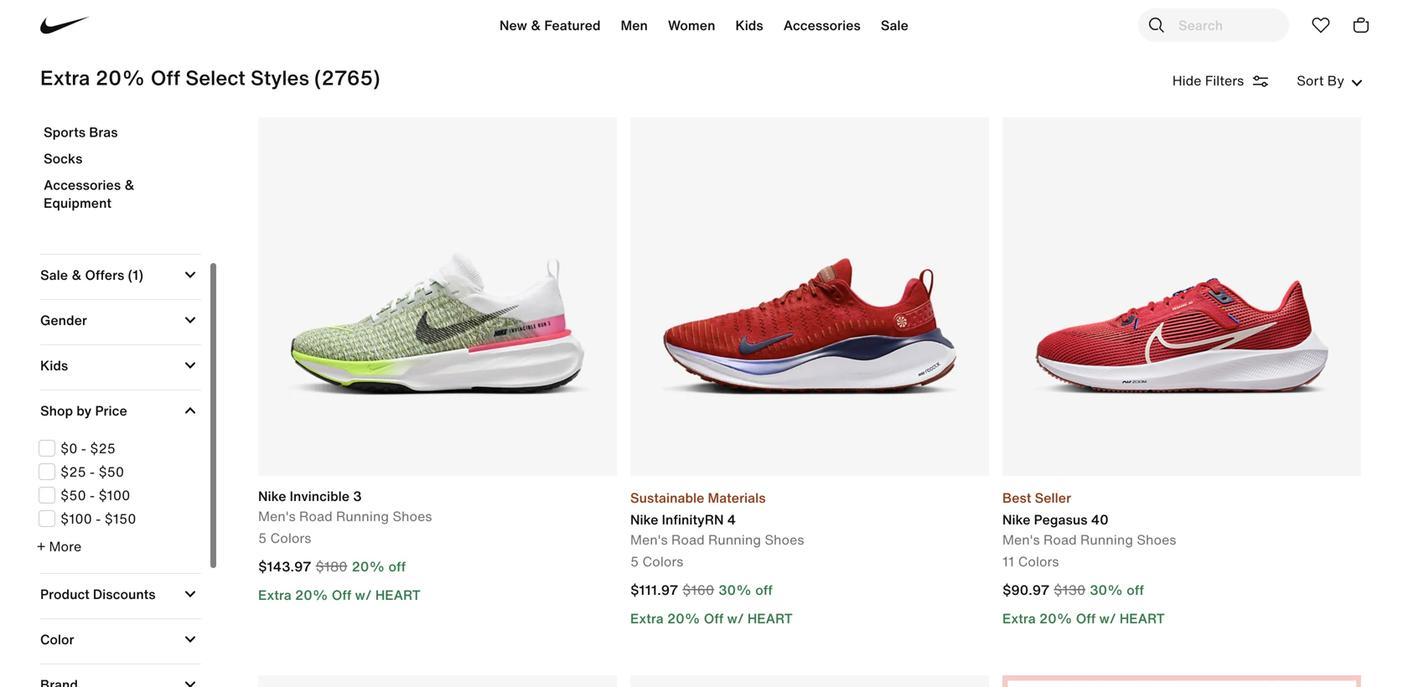 Task type: locate. For each thing, give the bounding box(es) containing it.
30% right $160 link
[[719, 580, 752, 600]]

new
[[500, 15, 527, 35]]

sports
[[44, 122, 86, 142]]

$111.97 $160 30% off extra 20% off w/ heart
[[631, 580, 793, 629]]

w/ inside $90.97 $130 30% off extra 20% off w/ heart
[[1100, 609, 1117, 629]]

road left 3
[[299, 506, 333, 527]]

1 horizontal spatial men's
[[631, 530, 668, 550]]

nike
[[258, 486, 286, 506], [631, 510, 659, 530], [1003, 510, 1031, 530]]

sale right up
[[881, 15, 909, 35]]

Search Products text field
[[1139, 8, 1290, 42]]

chevron image right price
[[185, 405, 196, 417]]

2 horizontal spatial shoes
[[1137, 530, 1177, 550]]

shoes inside best seller nike pegasus 40 men's road running shoes
[[1137, 530, 1177, 550]]

w/ down "current price $111.97, original price $160" element
[[727, 609, 744, 629]]

off right $160 link
[[756, 580, 773, 600]]

1 vertical spatial $100
[[60, 509, 92, 529]]

30% inside $111.97 $160 30% off extra 20% off w/ heart
[[719, 580, 752, 600]]

sale for sale
[[881, 15, 909, 35]]

chevron image inside kids dropdown button
[[185, 360, 196, 372]]

2 horizontal spatial heart
[[1120, 609, 1165, 629]]

w/ down current price $143.97, original price $180 element
[[355, 585, 372, 605]]

1 horizontal spatial &
[[124, 175, 135, 195]]

running inside sustainable materials nike infinityrn 4 men's road running shoes
[[709, 530, 761, 550]]

men's
[[258, 506, 296, 527], [631, 530, 668, 550], [1003, 530, 1040, 550]]

w/ down current price $90.97, original price $130 element
[[1100, 609, 1117, 629]]

w/ inside $143.97 $180 20% off extra 20% off w/ heart
[[355, 585, 372, 605]]

running
[[336, 506, 389, 527], [709, 530, 761, 550], [1081, 530, 1134, 550]]

1 horizontal spatial road
[[672, 530, 705, 550]]

off for $111.97 $160 30% off extra 20% off w/ heart
[[756, 580, 773, 600]]

chevron image for color
[[185, 634, 196, 646]]

(2765)
[[314, 63, 380, 92]]

nike infinityrn 4 women's road running shoes image
[[631, 676, 990, 688]]

2 horizontal spatial men's road running shoes link
[[1003, 530, 1177, 550]]

men's road running shoes link for nike invincible 3
[[258, 506, 432, 527]]

sale inside menu bar
[[881, 15, 909, 35]]

kids button
[[40, 346, 198, 386]]

0 horizontal spatial &
[[71, 265, 82, 285]]

$25
[[90, 439, 116, 459], [60, 462, 86, 482]]

1 horizontal spatial nike
[[631, 510, 659, 530]]

- left '$150'
[[96, 509, 101, 529]]

0 vertical spatial sale
[[881, 15, 909, 35]]

$100 up more
[[60, 509, 92, 529]]

- up $50 - $100
[[90, 462, 95, 482]]

0 horizontal spatial men's road running shoes link
[[258, 506, 432, 527]]

2 horizontal spatial w/
[[1100, 609, 1117, 629]]

& left offers at left
[[71, 265, 82, 285]]

30%
[[719, 580, 752, 600], [1090, 580, 1124, 600]]

nike left invincible
[[258, 486, 286, 506]]

off down $160
[[704, 609, 724, 629]]

nike invincible 3 men's road running shoes image
[[258, 117, 617, 476]]

chevron image inside sort by "dropdown button"
[[1352, 77, 1364, 89]]

$100
[[98, 486, 130, 506], [60, 509, 92, 529]]

current price $111.97, original price $160 element
[[631, 580, 976, 604]]

1 vertical spatial kids
[[40, 356, 68, 376]]

1 vertical spatial chevron image
[[185, 679, 196, 688]]

1 horizontal spatial off
[[756, 580, 773, 600]]

gender button
[[40, 300, 198, 341]]

heart
[[376, 585, 421, 605], [748, 609, 793, 629], [1120, 609, 1165, 629]]

1 horizontal spatial $100
[[98, 486, 130, 506]]

nike metcon 9 men's workout shoes image
[[258, 676, 617, 688]]

kids right $50+ in the top of the page
[[736, 15, 764, 35]]

sale up 'gender'
[[40, 265, 68, 285]]

accessories
[[784, 15, 861, 35], [44, 175, 121, 195]]

2 horizontal spatial road
[[1044, 530, 1077, 550]]

shoes up "current price $111.97, original price $160" element
[[765, 530, 805, 550]]

off down $180 link
[[332, 585, 352, 605]]

sustainable materials nike infinityrn 4 men's road running shoes
[[631, 488, 805, 550]]

30% inside $90.97 $130 30% off extra 20% off w/ heart
[[1090, 580, 1124, 600]]

running inside nike invincible 3 men's road running shoes
[[336, 506, 389, 527]]

1 horizontal spatial $50
[[98, 462, 124, 482]]

extra for best seller nike pegasus 40 men's road running shoes
[[1003, 609, 1036, 629]]

road inside best seller nike pegasus 40 men's road running shoes
[[1044, 530, 1077, 550]]

Filter for $50 - $100 button
[[39, 486, 196, 506]]

nike down sustainable
[[631, 510, 659, 530]]

heart down "current price $111.97, original price $160" element
[[748, 609, 793, 629]]

road inside sustainable materials nike infinityrn 4 men's road running shoes
[[672, 530, 705, 550]]

0 horizontal spatial sale
[[40, 265, 68, 285]]

$100 up $100 - $150 button
[[98, 486, 130, 506]]

(
[[128, 265, 133, 285]]

20% inside $90.97 $130 30% off extra 20% off w/ heart
[[1040, 609, 1073, 629]]

free
[[655, 3, 689, 23]]

men's road running shoes link for nike pegasus 40
[[1003, 530, 1177, 550]]

sort
[[1297, 70, 1325, 91]]

0 horizontal spatial $100
[[60, 509, 92, 529]]

0 vertical spatial &
[[531, 15, 541, 35]]

0 vertical spatial chevron image
[[185, 405, 196, 417]]

2 horizontal spatial running
[[1081, 530, 1134, 550]]

nike inside best seller nike pegasus 40 men's road running shoes
[[1003, 510, 1031, 530]]

1 horizontal spatial kids
[[736, 15, 764, 35]]

30% right $130
[[1090, 580, 1124, 600]]

0 horizontal spatial off
[[389, 557, 406, 577]]

& down sports bras link
[[124, 175, 135, 195]]

extra inside $111.97 $160 30% off extra 20% off w/ heart
[[631, 609, 664, 629]]

$25 up "$25 - $50"
[[90, 439, 116, 459]]

heart inside $90.97 $130 30% off extra 20% off w/ heart
[[1120, 609, 1165, 629]]

heart down current price $90.97, original price $130 element
[[1120, 609, 1165, 629]]

- right $0 at the left of page
[[81, 439, 86, 459]]

chevron image down color dropdown button
[[185, 679, 196, 688]]

men's road running shoes link
[[258, 506, 432, 527], [631, 530, 805, 550], [1003, 530, 1177, 550]]

20% down $180 link
[[295, 585, 328, 605]]

extra inside $90.97 $130 30% off extra 20% off w/ heart
[[1003, 609, 1036, 629]]

$50 - $100
[[60, 486, 130, 506]]

extra for sustainable materials nike infinityrn 4 men's road running shoes
[[631, 609, 664, 629]]

shoes
[[393, 506, 432, 527], [765, 530, 805, 550], [1137, 530, 1177, 550]]

off inside $111.97 $160 30% off extra 20% off w/ heart
[[704, 609, 724, 629]]

1 horizontal spatial shoes
[[765, 530, 805, 550]]

running down materials
[[709, 530, 761, 550]]

0 horizontal spatial 30%
[[719, 580, 752, 600]]

nike invincible 3 men's road running shoes
[[258, 486, 432, 527]]

heart for $143.97 $180 20% off extra 20% off w/ heart
[[376, 585, 421, 605]]

off for sustainable materials nike infinityrn 4 men's road running shoes
[[704, 609, 724, 629]]

2 30% from the left
[[1090, 580, 1124, 600]]

sort by element
[[1173, 69, 1369, 92]]

1 horizontal spatial accessories
[[784, 15, 861, 35]]

2 horizontal spatial nike
[[1003, 510, 1031, 530]]

1
[[133, 265, 139, 285]]

kids link
[[726, 5, 774, 52]]

$90.97 $130 30% off extra 20% off w/ heart
[[1003, 580, 1165, 629]]

& for featured
[[531, 15, 541, 35]]

2 horizontal spatial men's
[[1003, 530, 1040, 550]]

running up $130 link
[[1081, 530, 1134, 550]]

$111.97
[[631, 580, 679, 600]]

1 vertical spatial &
[[124, 175, 135, 195]]

nike down best
[[1003, 510, 1031, 530]]

2 horizontal spatial off
[[1127, 580, 1145, 600]]

20% inside $111.97 $160 30% off extra 20% off w/ heart
[[667, 609, 701, 629]]

road down the seller
[[1044, 530, 1077, 550]]

- down "$25 - $50"
[[90, 486, 95, 506]]

off inside $111.97 $160 30% off extra 20% off w/ heart
[[756, 580, 773, 600]]

$143.97 $180 20% off extra 20% off w/ heart
[[258, 557, 421, 605]]

1 horizontal spatial sale
[[881, 15, 909, 35]]

1 chevron image from the top
[[185, 405, 196, 417]]

heart inside $111.97 $160 30% off extra 20% off w/ heart
[[748, 609, 793, 629]]

Filter for $25 - $50 button
[[39, 462, 196, 482]]

20%
[[95, 63, 146, 92], [352, 557, 385, 577], [295, 585, 328, 605], [667, 609, 701, 629], [1040, 609, 1073, 629]]

shoes inside sustainable materials nike infinityrn 4 men's road running shoes
[[765, 530, 805, 550]]

accessories & equipment link
[[44, 175, 198, 221]]

extra down the "$143.97" 'link'
[[258, 585, 292, 605]]

extra down $111.97 link
[[631, 609, 664, 629]]

nike inside sustainable materials nike infinityrn 4 men's road running shoes
[[631, 510, 659, 530]]

& for offers
[[71, 265, 82, 285]]

shoes up current price $90.97, original price $130 element
[[1137, 530, 1177, 550]]

men's road running shoes link up $180 link
[[258, 506, 432, 527]]

1 horizontal spatial 30%
[[1090, 580, 1124, 600]]

chevron image for product discounts
[[185, 589, 196, 601]]

extra down '$90.97' link
[[1003, 609, 1036, 629]]

& inside menu bar
[[531, 15, 541, 35]]

men's down best
[[1003, 530, 1040, 550]]

off
[[151, 63, 180, 92], [332, 585, 352, 605], [704, 609, 724, 629], [1077, 609, 1096, 629]]

men's for nike infinityrn 4
[[631, 530, 668, 550]]

)
[[139, 265, 143, 285]]

0 horizontal spatial $25
[[60, 462, 86, 482]]

men's up $143.97
[[258, 506, 296, 527]]

$180 link
[[316, 557, 348, 577]]

sports bras socks accessories & equipment
[[44, 122, 135, 213]]

0 horizontal spatial running
[[336, 506, 389, 527]]

men
[[621, 15, 648, 35]]

chevron image inside color dropdown button
[[185, 634, 196, 646]]

men's road running shoes link up $130 link
[[1003, 530, 1177, 550]]

0 horizontal spatial kids
[[40, 356, 68, 376]]

price
[[95, 401, 127, 421]]

chevron image
[[1352, 77, 1364, 89], [185, 269, 196, 281], [185, 315, 196, 326], [185, 360, 196, 372], [185, 589, 196, 601], [185, 634, 196, 646]]

sustainable
[[631, 488, 705, 508]]

20% down $160
[[667, 609, 701, 629]]

running up $180 link
[[336, 506, 389, 527]]

menu bar
[[285, 3, 1124, 54]]

sale link
[[871, 5, 919, 52]]

1 30% from the left
[[719, 580, 752, 600]]

nike infinityrn 4 link
[[631, 510, 805, 530]]

$0 - $25
[[60, 439, 116, 459]]

chevron image
[[185, 405, 196, 417], [185, 679, 196, 688]]

-
[[81, 439, 86, 459], [90, 462, 95, 482], [90, 486, 95, 506], [96, 509, 101, 529]]

orders
[[632, 23, 688, 44]]

& right new
[[531, 15, 541, 35]]

road
[[299, 506, 333, 527], [672, 530, 705, 550], [1044, 530, 1077, 550]]

materials
[[708, 488, 766, 508]]

men's road running shoes link for nike infinityrn 4
[[631, 530, 805, 550]]

road down sustainable
[[672, 530, 705, 550]]

road for nike infinityrn 4
[[672, 530, 705, 550]]

heart inside $143.97 $180 20% off extra 20% off w/ heart
[[376, 585, 421, 605]]

1 horizontal spatial $25
[[90, 439, 116, 459]]

0 horizontal spatial men's
[[258, 506, 296, 527]]

w/ inside $111.97 $160 30% off extra 20% off w/ heart
[[727, 609, 744, 629]]

women
[[668, 15, 716, 35]]

men's down sustainable
[[631, 530, 668, 550]]

sign up link
[[820, 16, 857, 31]]

sign
[[820, 16, 841, 31]]

0 horizontal spatial nike
[[258, 486, 286, 506]]

1 vertical spatial sale
[[40, 265, 68, 285]]

chevron image for kids
[[185, 360, 196, 372]]

1 horizontal spatial running
[[709, 530, 761, 550]]

kids inside kids dropdown button
[[40, 356, 68, 376]]

by
[[1328, 70, 1345, 91]]

nike inside nike invincible 3 men's road running shoes
[[258, 486, 286, 506]]

heart for $90.97 $130 30% off extra 20% off w/ heart
[[1120, 609, 1165, 629]]

by
[[76, 401, 92, 421]]

0 horizontal spatial shoes
[[393, 506, 432, 527]]

off right the $180
[[389, 557, 406, 577]]

chevron image inside gender dropdown button
[[185, 315, 196, 326]]

20% down $130
[[1040, 609, 1073, 629]]

0 horizontal spatial accessories
[[44, 175, 121, 195]]

sports bras link
[[44, 122, 198, 150]]

off inside $143.97 $180 20% off extra 20% off w/ heart
[[389, 557, 406, 577]]

off right $130
[[1127, 580, 1145, 600]]

&
[[531, 15, 541, 35], [124, 175, 135, 195], [71, 265, 82, 285]]

off down $130
[[1077, 609, 1096, 629]]

chevron image inside product discounts dropdown button
[[185, 589, 196, 601]]

$100 - $150
[[60, 509, 136, 529]]

off for best seller nike pegasus 40 men's road running shoes
[[1077, 609, 1096, 629]]

shop by price group
[[37, 439, 201, 557]]

off inside $90.97 $130 30% off extra 20% off w/ heart
[[1077, 609, 1096, 629]]

1 horizontal spatial men's road running shoes link
[[631, 530, 805, 550]]

0 horizontal spatial road
[[299, 506, 333, 527]]

w/ for $160
[[727, 609, 744, 629]]

men's inside sustainable materials nike infinityrn 4 men's road running shoes
[[631, 530, 668, 550]]

off
[[389, 557, 406, 577], [756, 580, 773, 600], [1127, 580, 1145, 600]]

kids inside menu bar
[[736, 15, 764, 35]]

accessories inside the sports bras socks accessories & equipment
[[44, 175, 121, 195]]

sort by
[[1297, 70, 1345, 91]]

w/
[[355, 585, 372, 605], [727, 609, 744, 629], [1100, 609, 1117, 629]]

nike for sustainable materials
[[631, 510, 659, 530]]

on
[[759, 3, 779, 23]]

women link
[[658, 5, 726, 52]]

men's inside best seller nike pegasus 40 men's road running shoes
[[1003, 530, 1040, 550]]

0 vertical spatial $100
[[98, 486, 130, 506]]

- for $50
[[90, 486, 95, 506]]

running inside best seller nike pegasus 40 men's road running shoes
[[1081, 530, 1134, 550]]

0 horizontal spatial $50
[[60, 486, 86, 506]]

kids up shop
[[40, 356, 68, 376]]

off inside $143.97 $180 20% off extra 20% off w/ heart
[[332, 585, 352, 605]]

0 horizontal spatial heart
[[376, 585, 421, 605]]

0 horizontal spatial w/
[[355, 585, 372, 605]]

2 vertical spatial &
[[71, 265, 82, 285]]

heart down current price $143.97, original price $180 element
[[376, 585, 421, 605]]

more
[[49, 537, 82, 557]]

shoes up current price $143.97, original price $180 element
[[393, 506, 432, 527]]

1 horizontal spatial w/
[[727, 609, 744, 629]]

$50 down "$25 - $50"
[[60, 486, 86, 506]]

2 horizontal spatial &
[[531, 15, 541, 35]]

$50
[[98, 462, 124, 482], [60, 486, 86, 506]]

$25 down $0 at the left of page
[[60, 462, 86, 482]]

1 horizontal spatial heart
[[748, 609, 793, 629]]

members: free shipping on orders $50+
[[579, 3, 779, 44]]

favorites image
[[1312, 15, 1332, 35]]

30% for $130
[[1090, 580, 1124, 600]]

0 vertical spatial kids
[[736, 15, 764, 35]]

extra inside $143.97 $180 20% off extra 20% off w/ heart
[[258, 585, 292, 605]]

1 vertical spatial accessories
[[44, 175, 121, 195]]

men's road running shoes link down materials
[[631, 530, 805, 550]]

sort by button
[[1292, 70, 1369, 91]]

off inside $90.97 $130 30% off extra 20% off w/ heart
[[1127, 580, 1145, 600]]

$50 up $50 - $100 button
[[98, 462, 124, 482]]



Task type: vqa. For each thing, say whether or not it's contained in the screenshot.
Enter a Promo Code Text Box
no



Task type: describe. For each thing, give the bounding box(es) containing it.
extra 20% off select styles (2765)
[[40, 63, 380, 92]]

current price $143.97, original price $180 element
[[258, 557, 604, 580]]

product discounts button
[[40, 575, 198, 615]]

nike home page image
[[32, 0, 98, 58]]

invincible
[[290, 486, 350, 506]]

socks
[[44, 148, 83, 168]]

shop
[[40, 401, 73, 421]]

20% right the $180
[[352, 557, 385, 577]]

discounts
[[93, 585, 156, 605]]

$143.97 link
[[258, 557, 316, 580]]

chevron image inside shop by price dropdown button
[[185, 405, 196, 417]]

$143.97
[[258, 557, 312, 577]]

+ more button
[[37, 537, 201, 557]]

$180
[[316, 557, 348, 577]]

2 chevron image from the top
[[185, 679, 196, 688]]

chevron image for sort by
[[1352, 77, 1364, 89]]

$50+
[[692, 23, 726, 44]]

product
[[40, 585, 89, 605]]

product discounts
[[40, 585, 156, 605]]

chevron image for gender
[[185, 315, 196, 326]]

0 vertical spatial accessories
[[784, 15, 861, 35]]

filter ds image
[[1251, 71, 1271, 91]]

best
[[1003, 488, 1032, 508]]

infinityrn
[[662, 510, 724, 530]]

color button
[[40, 620, 198, 660]]

nike for best seller
[[1003, 510, 1031, 530]]

menu bar containing new & featured
[[285, 3, 1124, 54]]

+ more
[[37, 537, 82, 557]]

select
[[186, 63, 245, 92]]

0 vertical spatial $25
[[90, 439, 116, 459]]

$160 link
[[683, 580, 715, 600]]

shoes for nike pegasus 40
[[1137, 530, 1177, 550]]

extra for nike invincible 3 men's road running shoes
[[258, 585, 292, 605]]

1 vertical spatial $50
[[60, 486, 86, 506]]

off for $143.97 $180 20% off extra 20% off w/ heart
[[389, 557, 406, 577]]

4
[[728, 510, 736, 530]]

socks link
[[44, 148, 198, 176]]

sale & offers ( 1 )
[[40, 265, 143, 285]]

off for $90.97 $130 30% off extra 20% off w/ heart
[[1127, 580, 1145, 600]]

20% for nike invincible 3 men's road running shoes
[[295, 585, 328, 605]]

0 vertical spatial $50
[[98, 462, 124, 482]]

men's inside nike invincible 3 men's road running shoes
[[258, 506, 296, 527]]

new & featured link
[[490, 5, 611, 52]]

shoes for nike infinityrn 4
[[765, 530, 805, 550]]

nike infinityrn 4 men's road running shoes image
[[631, 117, 990, 476]]

seller
[[1035, 488, 1072, 508]]

$160
[[683, 580, 715, 600]]

w/ for $130
[[1100, 609, 1117, 629]]

$130
[[1054, 580, 1086, 600]]

open search modal image
[[1147, 15, 1167, 35]]

shipping
[[693, 3, 756, 23]]

pegasus
[[1035, 510, 1088, 530]]

chevron image for sale & offers
[[185, 269, 196, 281]]

- for $0
[[81, 439, 86, 459]]

$111.97 link
[[631, 580, 683, 604]]

$25 - $50
[[60, 462, 124, 482]]

filters
[[1206, 70, 1245, 91]]

up
[[844, 16, 857, 31]]

Filter for $100 - $150 button
[[39, 509, 196, 529]]

30% for $160
[[719, 580, 752, 600]]

gender
[[40, 310, 87, 330]]

bras
[[89, 122, 118, 142]]

styles
[[251, 63, 309, 92]]

equipment
[[44, 193, 112, 213]]

current price $90.97, original price $130 element
[[1003, 580, 1348, 604]]

men's for nike pegasus 40
[[1003, 530, 1040, 550]]

save more in the nike app image
[[1003, 676, 1362, 688]]

Filter for $0 - $25 button
[[39, 439, 196, 459]]

off left select
[[151, 63, 180, 92]]

$90.97 link
[[1003, 580, 1054, 604]]

running for nike pegasus 40
[[1081, 530, 1134, 550]]

shop by price button
[[40, 391, 198, 431]]

shop by price
[[40, 401, 127, 421]]

shoes inside nike invincible 3 men's road running shoes
[[393, 506, 432, 527]]

$150
[[104, 509, 136, 529]]

offers
[[85, 265, 124, 285]]

20% for best seller nike pegasus 40 men's road running shoes
[[1040, 609, 1073, 629]]

running for nike infinityrn 4
[[709, 530, 761, 550]]

heart for $111.97 $160 30% off extra 20% off w/ heart
[[748, 609, 793, 629]]

$0
[[60, 439, 78, 459]]

- for $100
[[96, 509, 101, 529]]

color
[[40, 630, 74, 650]]

members:
[[579, 3, 651, 23]]

$90.97
[[1003, 580, 1050, 600]]

w/ for $180
[[355, 585, 372, 605]]

$130 link
[[1054, 580, 1086, 600]]

new & featured
[[500, 15, 601, 35]]

men link
[[611, 5, 658, 52]]

+
[[37, 537, 45, 557]]

extra down nike home page image
[[40, 63, 90, 92]]

3
[[353, 486, 362, 506]]

nike invincible 3 link
[[258, 486, 432, 506]]

nike pegasus 40 men's road running shoes image
[[1003, 117, 1362, 476]]

best seller nike pegasus 40 men's road running shoes
[[1003, 488, 1177, 550]]

20% up bras
[[95, 63, 146, 92]]

nike pegasus 40 link
[[1003, 510, 1177, 530]]

accessories link
[[774, 5, 871, 52]]

hide filters button
[[1173, 70, 1292, 91]]

hide filters
[[1173, 70, 1245, 91]]

off for nike invincible 3 men's road running shoes
[[332, 585, 352, 605]]

- for $25
[[90, 462, 95, 482]]

1 vertical spatial $25
[[60, 462, 86, 482]]

hide
[[1173, 70, 1202, 91]]

40
[[1092, 510, 1109, 530]]

road inside nike invincible 3 men's road running shoes
[[299, 506, 333, 527]]

sale for sale & offers ( 1 )
[[40, 265, 68, 285]]

20% for sustainable materials nike infinityrn 4 men's road running shoes
[[667, 609, 701, 629]]

road for nike pegasus 40
[[1044, 530, 1077, 550]]

sign up
[[820, 16, 857, 31]]

featured
[[545, 15, 601, 35]]

& inside the sports bras socks accessories & equipment
[[124, 175, 135, 195]]



